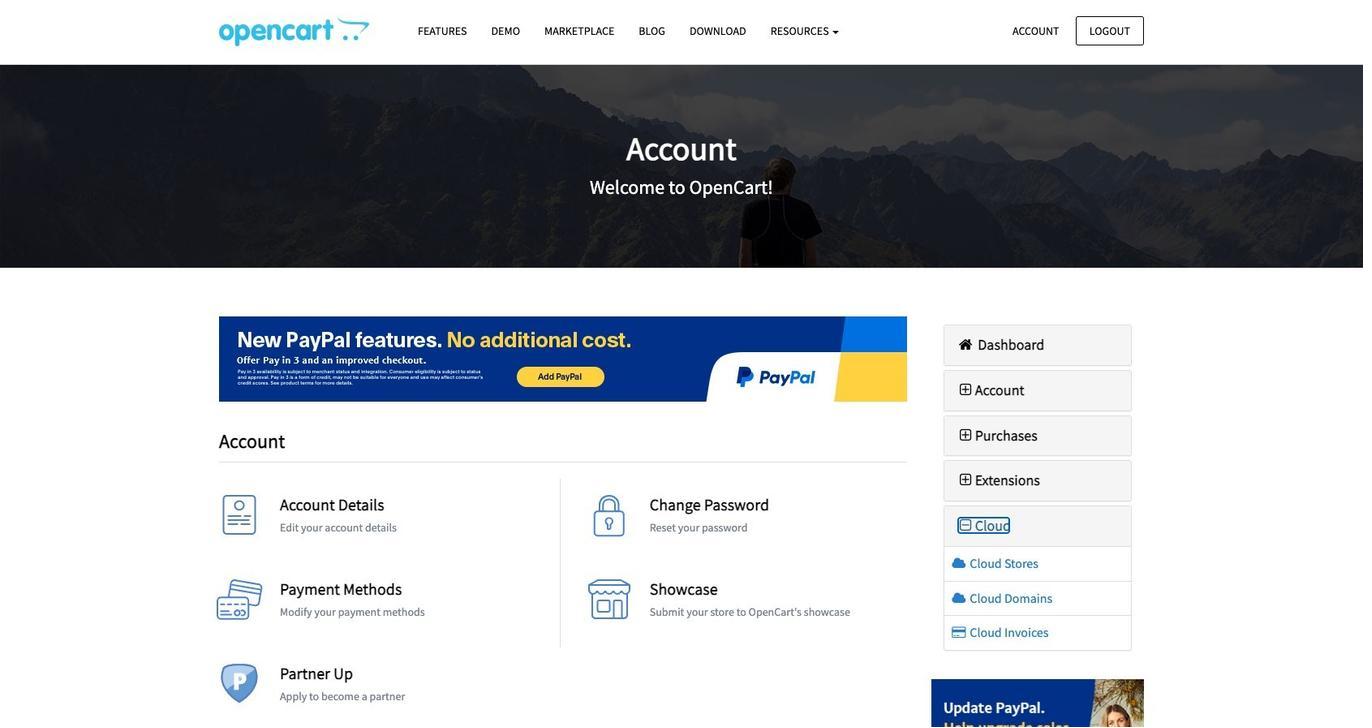Task type: describe. For each thing, give the bounding box(es) containing it.
account image
[[215, 495, 264, 544]]

1 plus square o image from the top
[[956, 383, 975, 397]]

plus square o image
[[956, 473, 975, 488]]

change password image
[[585, 495, 634, 544]]

payment methods image
[[215, 579, 264, 628]]

opencart - your account image
[[219, 17, 369, 46]]

1 horizontal spatial paypal image
[[931, 679, 1144, 727]]

home image
[[956, 338, 975, 352]]



Task type: locate. For each thing, give the bounding box(es) containing it.
cloud image
[[951, 591, 967, 604]]

0 horizontal spatial paypal image
[[219, 317, 907, 402]]

plus square o image up plus square o image
[[956, 428, 975, 443]]

0 vertical spatial paypal image
[[219, 317, 907, 402]]

showcase image
[[585, 579, 634, 628]]

paypal image
[[219, 317, 907, 402], [931, 679, 1144, 727]]

cloud image
[[951, 557, 967, 570]]

0 vertical spatial plus square o image
[[956, 383, 975, 397]]

apply to become a partner image
[[215, 663, 264, 712]]

plus square o image down home image
[[956, 383, 975, 397]]

plus square o image
[[956, 383, 975, 397], [956, 428, 975, 443]]

1 vertical spatial paypal image
[[931, 679, 1144, 727]]

fw image
[[956, 519, 975, 533]]

credit card image
[[951, 626, 967, 639]]

1 vertical spatial plus square o image
[[956, 428, 975, 443]]

2 plus square o image from the top
[[956, 428, 975, 443]]



Task type: vqa. For each thing, say whether or not it's contained in the screenshot.
Change password image
yes



